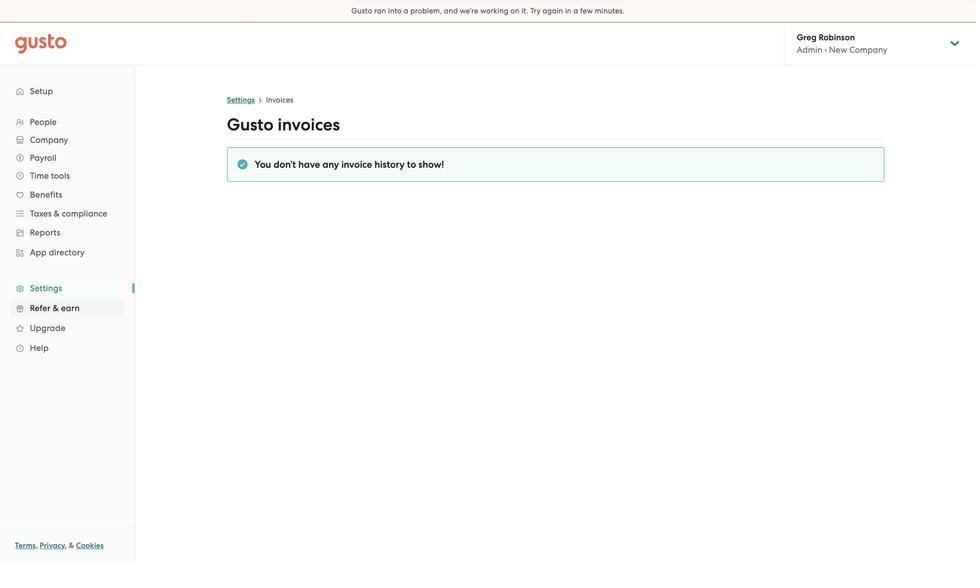 Task type: vqa. For each thing, say whether or not it's contained in the screenshot.
Admin
yes



Task type: describe. For each thing, give the bounding box(es) containing it.
ran
[[374, 6, 386, 15]]

it.
[[522, 6, 528, 15]]

terms link
[[15, 542, 36, 551]]

2 a from the left
[[574, 6, 578, 15]]

reports link
[[10, 224, 125, 242]]

gusto navigation element
[[0, 65, 135, 374]]

compliance
[[62, 209, 107, 219]]

people
[[30, 117, 57, 127]]

people button
[[10, 113, 125, 131]]

•
[[825, 45, 827, 55]]

refer
[[30, 303, 51, 313]]

company inside dropdown button
[[30, 135, 68, 145]]

taxes
[[30, 209, 52, 219]]

2 , from the left
[[65, 542, 67, 551]]

we're
[[460, 6, 479, 15]]

privacy
[[40, 542, 65, 551]]

list containing people
[[0, 113, 135, 358]]

company button
[[10, 131, 125, 149]]

time tools button
[[10, 167, 125, 185]]

again
[[543, 6, 563, 15]]

directory
[[49, 248, 85, 258]]

cookies
[[76, 542, 104, 551]]

tools
[[51, 171, 70, 181]]

admin
[[797, 45, 823, 55]]

settings inside list
[[30, 283, 62, 293]]

time
[[30, 171, 49, 181]]

1 , from the left
[[36, 542, 38, 551]]

taxes & compliance button
[[10, 205, 125, 223]]

upgrade link
[[10, 319, 125, 337]]

minutes.
[[595, 6, 625, 15]]

you don't have any invoice history to show!
[[255, 159, 444, 170]]

terms , privacy , & cookies
[[15, 542, 104, 551]]

1 a from the left
[[404, 6, 409, 15]]

into
[[388, 6, 402, 15]]

don't
[[274, 159, 296, 170]]

invoice
[[341, 159, 372, 170]]

company inside greg robinson admin • new company
[[850, 45, 888, 55]]

terms
[[15, 542, 36, 551]]

have
[[298, 159, 320, 170]]

working
[[480, 6, 509, 15]]

invoices
[[278, 115, 340, 135]]

gusto ran into a problem, and we're working on it. try again in a few minutes.
[[352, 6, 625, 15]]

earn
[[61, 303, 80, 313]]

try
[[530, 6, 541, 15]]

app
[[30, 248, 47, 258]]

help
[[30, 343, 49, 353]]

gusto for gusto ran into a problem, and we're working on it. try again in a few minutes.
[[352, 6, 372, 15]]

setup link
[[10, 82, 125, 100]]

taxes & compliance
[[30, 209, 107, 219]]



Task type: locate. For each thing, give the bounding box(es) containing it.
,
[[36, 542, 38, 551], [65, 542, 67, 551]]

you
[[255, 159, 271, 170]]

settings link left invoices
[[227, 96, 255, 105]]

0 horizontal spatial a
[[404, 6, 409, 15]]

2 vertical spatial &
[[69, 542, 74, 551]]

a
[[404, 6, 409, 15], [574, 6, 578, 15]]

app directory
[[30, 248, 85, 258]]

refer & earn
[[30, 303, 80, 313]]

reports
[[30, 228, 61, 238]]

invoices
[[266, 96, 293, 105]]

1 horizontal spatial settings link
[[227, 96, 255, 105]]

company down people
[[30, 135, 68, 145]]

benefits link
[[10, 186, 125, 204]]

1 vertical spatial &
[[53, 303, 59, 313]]

a right the 'in' at the top of page
[[574, 6, 578, 15]]

0 vertical spatial company
[[850, 45, 888, 55]]

help link
[[10, 339, 125, 357]]

problem,
[[411, 6, 442, 15]]

1 horizontal spatial company
[[850, 45, 888, 55]]

settings up refer
[[30, 283, 62, 293]]

time tools
[[30, 171, 70, 181]]

history
[[375, 159, 405, 170]]

payroll
[[30, 153, 56, 163]]

1 vertical spatial settings
[[30, 283, 62, 293]]

settings
[[227, 96, 255, 105], [30, 283, 62, 293]]

0 vertical spatial &
[[54, 209, 60, 219]]

app directory link
[[10, 244, 125, 262]]

1 horizontal spatial gusto
[[352, 6, 372, 15]]

& right taxes
[[54, 209, 60, 219]]

any
[[323, 159, 339, 170]]

list
[[0, 113, 135, 358]]

settings link up refer & earn link
[[10, 279, 125, 297]]

0 horizontal spatial company
[[30, 135, 68, 145]]

1 vertical spatial gusto
[[227, 115, 274, 135]]

greg robinson admin • new company
[[797, 32, 888, 55]]

1 horizontal spatial a
[[574, 6, 578, 15]]

, left the privacy
[[36, 542, 38, 551]]

on
[[511, 6, 520, 15]]

few
[[580, 6, 593, 15]]

0 horizontal spatial settings link
[[10, 279, 125, 297]]

new
[[829, 45, 848, 55]]

& left earn
[[53, 303, 59, 313]]

& inside taxes & compliance "dropdown button"
[[54, 209, 60, 219]]

& for compliance
[[54, 209, 60, 219]]

and
[[444, 6, 458, 15]]

gusto invoices
[[227, 115, 340, 135]]

, left cookies
[[65, 542, 67, 551]]

robinson
[[819, 32, 855, 43]]

company
[[850, 45, 888, 55], [30, 135, 68, 145]]

gusto left ran
[[352, 6, 372, 15]]

upgrade
[[30, 323, 66, 333]]

setup
[[30, 86, 53, 96]]

settings left invoices
[[227, 96, 255, 105]]

0 horizontal spatial ,
[[36, 542, 38, 551]]

privacy link
[[40, 542, 65, 551]]

0 vertical spatial settings link
[[227, 96, 255, 105]]

in
[[565, 6, 572, 15]]

0 vertical spatial settings
[[227, 96, 255, 105]]

0 horizontal spatial settings
[[30, 283, 62, 293]]

& for earn
[[53, 303, 59, 313]]

company right new
[[850, 45, 888, 55]]

to
[[407, 159, 416, 170]]

&
[[54, 209, 60, 219], [53, 303, 59, 313], [69, 542, 74, 551]]

cookies button
[[76, 540, 104, 552]]

refer & earn link
[[10, 299, 125, 317]]

a right into
[[404, 6, 409, 15]]

1 horizontal spatial settings
[[227, 96, 255, 105]]

payroll button
[[10, 149, 125, 167]]

0 horizontal spatial gusto
[[227, 115, 274, 135]]

gusto for gusto invoices
[[227, 115, 274, 135]]

gusto
[[352, 6, 372, 15], [227, 115, 274, 135]]

1 vertical spatial company
[[30, 135, 68, 145]]

greg
[[797, 32, 817, 43]]

1 horizontal spatial ,
[[65, 542, 67, 551]]

home image
[[15, 34, 67, 54]]

& left cookies
[[69, 542, 74, 551]]

show!
[[419, 159, 444, 170]]

settings link
[[227, 96, 255, 105], [10, 279, 125, 297]]

benefits
[[30, 190, 62, 200]]

& inside refer & earn link
[[53, 303, 59, 313]]

0 vertical spatial gusto
[[352, 6, 372, 15]]

1 vertical spatial settings link
[[10, 279, 125, 297]]

gusto down invoices
[[227, 115, 274, 135]]



